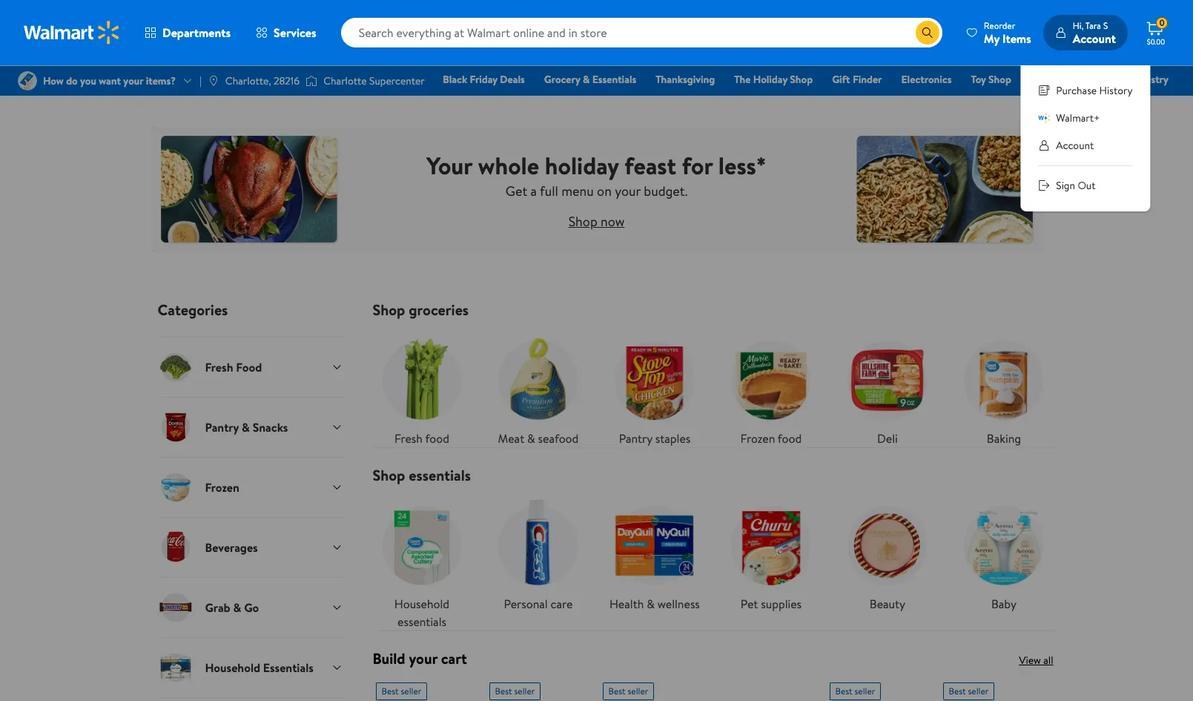 Task type: describe. For each thing, give the bounding box(es) containing it.
deli
[[878, 430, 898, 447]]

holiday
[[754, 72, 788, 87]]

essentials for shop essentials
[[409, 465, 471, 485]]

4 best from the left
[[836, 685, 853, 697]]

holiday
[[545, 149, 619, 181]]

2 seller from the left
[[515, 685, 535, 697]]

feast
[[625, 149, 677, 181]]

shop now
[[569, 212, 625, 230]]

essentials for household essentials
[[398, 614, 447, 630]]

registry link
[[1125, 71, 1176, 88]]

a
[[531, 181, 537, 200]]

frozen food link
[[722, 331, 821, 447]]

$0.00
[[1148, 36, 1166, 47]]

3 best from the left
[[609, 685, 626, 697]]

my
[[984, 30, 1000, 46]]

1 best seller from the left
[[382, 685, 422, 697]]

view all
[[1020, 653, 1054, 668]]

categories
[[158, 300, 228, 320]]

toy shop link
[[965, 71, 1019, 88]]

groceries
[[409, 300, 469, 320]]

less*
[[719, 149, 767, 181]]

account link
[[1039, 138, 1133, 154]]

frozen food
[[741, 430, 802, 447]]

fashion link
[[1071, 71, 1119, 88]]

personal care link
[[489, 496, 588, 613]]

& for wellness
[[647, 596, 655, 612]]

0 vertical spatial walmart+ link
[[1118, 92, 1176, 108]]

search icon image
[[922, 27, 934, 39]]

4 seller from the left
[[855, 685, 876, 697]]

history
[[1100, 83, 1133, 98]]

the
[[735, 72, 751, 87]]

your
[[427, 149, 473, 181]]

purchase history link
[[1039, 83, 1133, 99]]

care
[[551, 596, 573, 612]]

debit
[[1080, 93, 1106, 108]]

1 seller from the left
[[401, 685, 422, 697]]

0 $0.00
[[1148, 16, 1166, 47]]

shop groceries
[[373, 300, 469, 320]]

home
[[1031, 72, 1058, 87]]

friday
[[470, 72, 498, 87]]

& for seafood
[[528, 430, 535, 447]]

departments
[[162, 24, 231, 41]]

health & wellness
[[610, 596, 700, 612]]

whole
[[478, 149, 540, 181]]

menu
[[562, 181, 594, 200]]

for
[[682, 149, 713, 181]]

one debit link
[[1049, 92, 1112, 108]]

0 horizontal spatial your
[[409, 648, 438, 668]]

hi,
[[1073, 19, 1084, 32]]

Walmart Site-Wide search field
[[341, 18, 943, 47]]

baking link
[[955, 331, 1054, 447]]

baby
[[992, 596, 1017, 612]]

fashion
[[1078, 72, 1112, 87]]

account inside account link
[[1057, 138, 1095, 153]]

household essentials
[[395, 596, 450, 630]]

sign
[[1057, 178, 1076, 193]]

full
[[540, 181, 559, 200]]

electronics
[[902, 72, 952, 87]]

pantry staples link
[[606, 331, 704, 447]]

shop for essentials
[[373, 465, 405, 485]]

pantry
[[619, 430, 653, 447]]

2 best from the left
[[495, 685, 512, 697]]

gift finder
[[833, 72, 883, 87]]

baby link
[[955, 496, 1054, 613]]

supplies
[[761, 596, 802, 612]]

5 best from the left
[[949, 685, 967, 697]]

home link
[[1025, 71, 1065, 88]]

0
[[1160, 16, 1165, 29]]

meat
[[498, 430, 525, 447]]

fresh food link
[[373, 331, 472, 447]]

pet supplies
[[741, 596, 802, 612]]

& for essentials
[[583, 72, 590, 87]]

all
[[1044, 653, 1054, 668]]

shop right toy
[[989, 72, 1012, 87]]

toy shop
[[972, 72, 1012, 87]]



Task type: locate. For each thing, give the bounding box(es) containing it.
shop for now
[[569, 212, 598, 230]]

walmart+ link down "registry" link
[[1118, 92, 1176, 108]]

1 vertical spatial walmart+ link
[[1039, 111, 1133, 126]]

budget.
[[644, 181, 688, 200]]

walmart+ down one debit 'link'
[[1057, 111, 1101, 125]]

household essentials link
[[373, 496, 472, 631]]

food
[[425, 430, 450, 447], [778, 430, 802, 447]]

essentials inside household essentials
[[398, 614, 447, 630]]

view
[[1020, 653, 1042, 668]]

0 vertical spatial your
[[615, 181, 641, 200]]

get
[[506, 181, 528, 200]]

black
[[443, 72, 468, 87]]

walmart+ link down one debit 'link'
[[1039, 111, 1133, 126]]

0 horizontal spatial walmart+
[[1057, 111, 1101, 125]]

5 best seller from the left
[[949, 685, 989, 697]]

Search search field
[[341, 18, 943, 47]]

0 vertical spatial walmart+
[[1125, 93, 1169, 108]]

food for frozen food
[[778, 430, 802, 447]]

4 best seller from the left
[[836, 685, 876, 697]]

shop now link
[[569, 212, 625, 230]]

seller
[[401, 685, 422, 697], [515, 685, 535, 697], [628, 685, 649, 697], [855, 685, 876, 697], [969, 685, 989, 697]]

food inside frozen food link
[[778, 430, 802, 447]]

view all link
[[1020, 653, 1054, 668]]

list for shop essentials
[[364, 484, 1063, 631]]

0 vertical spatial &
[[583, 72, 590, 87]]

frozen
[[741, 430, 776, 447]]

your right the on
[[615, 181, 641, 200]]

1 best from the left
[[382, 685, 399, 697]]

black friday deals
[[443, 72, 525, 87]]

meat & seafood
[[498, 430, 579, 447]]

shop right holiday
[[790, 72, 813, 87]]

fresh
[[395, 430, 423, 447]]

your inside your whole holiday feast for less* get a full menu on your budget.
[[615, 181, 641, 200]]

walmart+ down "registry" link
[[1125, 93, 1169, 108]]

cart
[[441, 648, 467, 668]]

departments button
[[132, 15, 243, 50]]

services
[[274, 24, 317, 41]]

pet
[[741, 596, 759, 612]]

walmart+ image
[[1039, 112, 1051, 124]]

account
[[1073, 30, 1117, 46], [1057, 138, 1095, 153]]

food right frozen
[[778, 430, 802, 447]]

1 vertical spatial list
[[364, 484, 1063, 631]]

on
[[597, 181, 612, 200]]

sign out
[[1057, 178, 1096, 193]]

3 best seller from the left
[[609, 685, 649, 697]]

health & wellness link
[[606, 496, 704, 613]]

1 food from the left
[[425, 430, 450, 447]]

build
[[373, 648, 406, 668]]

shop left groceries
[[373, 300, 405, 320]]

thanksgiving
[[656, 72, 715, 87]]

seafood
[[538, 430, 579, 447]]

reorder
[[984, 19, 1016, 32]]

1 horizontal spatial &
[[583, 72, 590, 87]]

0 vertical spatial list
[[364, 319, 1063, 447]]

0 horizontal spatial food
[[425, 430, 450, 447]]

essentials down the fresh food
[[409, 465, 471, 485]]

gift
[[833, 72, 851, 87]]

grocery & essentials link
[[538, 71, 643, 88]]

5 seller from the left
[[969, 685, 989, 697]]

beauty
[[870, 596, 906, 612]]

deli link
[[839, 331, 937, 447]]

1 vertical spatial &
[[528, 430, 535, 447]]

2 list from the top
[[364, 484, 1063, 631]]

personal care
[[504, 596, 573, 612]]

1 horizontal spatial your
[[615, 181, 641, 200]]

items
[[1003, 30, 1032, 46]]

hi, tara s account
[[1073, 19, 1117, 46]]

electronics link
[[895, 71, 959, 88]]

list containing fresh food
[[364, 319, 1063, 447]]

best
[[382, 685, 399, 697], [495, 685, 512, 697], [609, 685, 626, 697], [836, 685, 853, 697], [949, 685, 967, 697]]

2 vertical spatial &
[[647, 596, 655, 612]]

black friday deals link
[[437, 71, 532, 88]]

wellness
[[658, 596, 700, 612]]

gift finder link
[[826, 71, 889, 88]]

0 vertical spatial account
[[1073, 30, 1117, 46]]

account up the sign out
[[1057, 138, 1095, 153]]

reorder my items
[[984, 19, 1032, 46]]

1 list from the top
[[364, 319, 1063, 447]]

finder
[[853, 72, 883, 87]]

food for fresh food
[[425, 430, 450, 447]]

purchase history
[[1057, 83, 1133, 98]]

essentials
[[409, 465, 471, 485], [398, 614, 447, 630]]

deals
[[500, 72, 525, 87]]

out
[[1078, 178, 1096, 193]]

1 vertical spatial your
[[409, 648, 438, 668]]

health
[[610, 596, 644, 612]]

2 best seller from the left
[[495, 685, 535, 697]]

food inside fresh food link
[[425, 430, 450, 447]]

meat & seafood link
[[489, 331, 588, 447]]

list for shop groceries
[[364, 319, 1063, 447]]

list containing household essentials
[[364, 484, 1063, 631]]

your whole holiday feast for less* get a full menu on your budget.
[[427, 149, 767, 200]]

shop for groceries
[[373, 300, 405, 320]]

& right grocery
[[583, 72, 590, 87]]

3 seller from the left
[[628, 685, 649, 697]]

grocery & essentials
[[544, 72, 637, 87]]

personal
[[504, 596, 548, 612]]

0 horizontal spatial &
[[528, 430, 535, 447]]

1 vertical spatial walmart+
[[1057, 111, 1101, 125]]

shop down fresh
[[373, 465, 405, 485]]

shop essentials
[[373, 465, 471, 485]]

registry
[[1132, 72, 1169, 87]]

staples
[[656, 430, 691, 447]]

0 vertical spatial essentials
[[409, 465, 471, 485]]

the holiday shop
[[735, 72, 813, 87]]

grocery
[[544, 72, 581, 87]]

2 horizontal spatial &
[[647, 596, 655, 612]]

baking
[[987, 430, 1022, 447]]

& right meat
[[528, 430, 535, 447]]

purchase
[[1057, 83, 1098, 98]]

pet supplies link
[[722, 496, 821, 613]]

toy
[[972, 72, 987, 87]]

1 horizontal spatial walmart+
[[1125, 93, 1169, 108]]

1 vertical spatial account
[[1057, 138, 1095, 153]]

household
[[395, 596, 450, 612]]

essentials down household
[[398, 614, 447, 630]]

tara
[[1086, 19, 1102, 32]]

one
[[1056, 93, 1078, 108]]

1 horizontal spatial food
[[778, 430, 802, 447]]

pantry staples
[[619, 430, 691, 447]]

your left the cart
[[409, 648, 438, 668]]

sign out link
[[1039, 178, 1133, 194]]

& right health
[[647, 596, 655, 612]]

best seller
[[382, 685, 422, 697], [495, 685, 535, 697], [609, 685, 649, 697], [836, 685, 876, 697], [949, 685, 989, 697]]

your whole holiday feast for less. get a full menu on your budget. shop now. image
[[152, 125, 1042, 253]]

s
[[1104, 19, 1109, 32]]

food right fresh
[[425, 430, 450, 447]]

registry one debit
[[1056, 72, 1169, 108]]

shop left "now"
[[569, 212, 598, 230]]

account up fashion
[[1073, 30, 1117, 46]]

essentials
[[593, 72, 637, 87]]

thanksgiving link
[[649, 71, 722, 88]]

2 food from the left
[[778, 430, 802, 447]]

list
[[364, 319, 1063, 447], [364, 484, 1063, 631]]

walmart image
[[24, 21, 120, 45]]

services button
[[243, 15, 329, 50]]

1 vertical spatial essentials
[[398, 614, 447, 630]]

walmart+ link
[[1118, 92, 1176, 108], [1039, 111, 1133, 126]]

now
[[601, 212, 625, 230]]



Task type: vqa. For each thing, say whether or not it's contained in the screenshot.
cards
no



